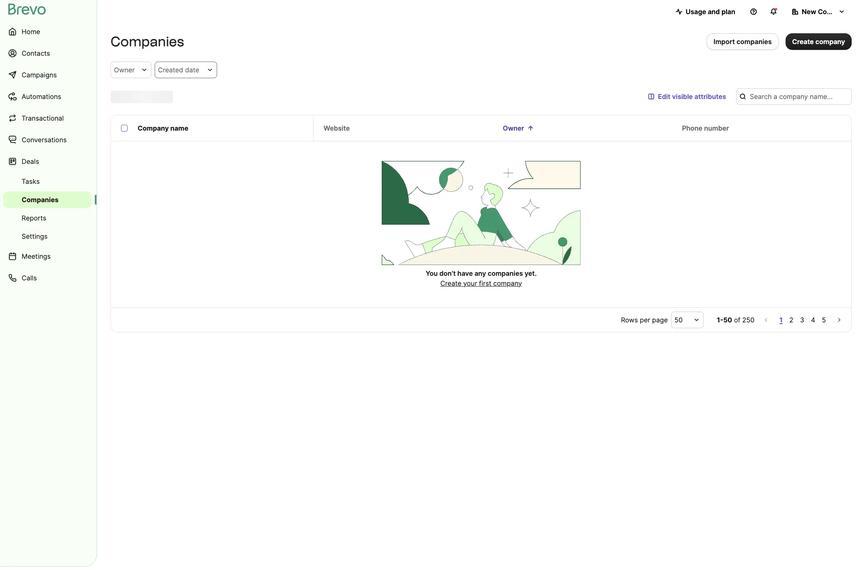 Task type: vqa. For each thing, say whether or not it's contained in the screenshot.
Owner to the left
yes



Task type: locate. For each thing, give the bounding box(es) containing it.
first
[[479, 279, 492, 287]]

company right new
[[818, 7, 849, 16]]

create
[[793, 37, 814, 46], [441, 279, 462, 287]]

new company button
[[786, 3, 852, 20]]

50 right the page
[[675, 316, 683, 324]]

reports link
[[3, 210, 92, 226]]

automations link
[[3, 87, 92, 107]]

0 vertical spatial companies
[[737, 37, 772, 46]]

companies
[[111, 34, 184, 50], [22, 196, 59, 204]]

created date button
[[155, 62, 217, 78]]

0 vertical spatial company
[[816, 37, 845, 46]]

0 vertical spatial owner
[[114, 66, 135, 74]]

0 horizontal spatial 50
[[675, 316, 683, 324]]

1 horizontal spatial company
[[818, 7, 849, 16]]

companies right import
[[737, 37, 772, 46]]

owner
[[114, 66, 135, 74], [503, 124, 524, 132]]

don't
[[440, 269, 456, 277]]

250
[[743, 316, 755, 324]]

settings
[[22, 232, 48, 240]]

4 button
[[810, 314, 817, 326]]

1 vertical spatial create
[[441, 279, 462, 287]]

plan
[[722, 7, 736, 16]]

1 horizontal spatial company
[[816, 37, 845, 46]]

0 horizontal spatial company
[[138, 124, 169, 132]]

1 vertical spatial owner
[[503, 124, 524, 132]]

visible
[[672, 92, 693, 101]]

1 horizontal spatial companies
[[111, 34, 184, 50]]

4
[[811, 316, 816, 324]]

1 vertical spatial companies
[[488, 269, 523, 277]]

companies up owner popup button
[[111, 34, 184, 50]]

0 vertical spatial create
[[793, 37, 814, 46]]

create company button
[[786, 33, 852, 50]]

automations
[[22, 92, 61, 101]]

any
[[475, 269, 486, 277]]

companies inside you don't have any companies yet. create your first company
[[488, 269, 523, 277]]

yet.
[[525, 269, 537, 277]]

transactional link
[[3, 108, 92, 128]]

create down don't
[[441, 279, 462, 287]]

create inside you don't have any companies yet. create your first company
[[441, 279, 462, 287]]

company inside button
[[818, 7, 849, 16]]

create inside button
[[793, 37, 814, 46]]

50 inside 50 popup button
[[675, 316, 683, 324]]

company left name
[[138, 124, 169, 132]]

contacts
[[22, 49, 50, 57]]

edit
[[658, 92, 671, 101]]

1 horizontal spatial 50
[[724, 316, 732, 324]]

company down new company at the top
[[816, 37, 845, 46]]

0 vertical spatial company
[[818, 7, 849, 16]]

you
[[426, 269, 438, 277]]

phone
[[682, 124, 703, 132]]

0 horizontal spatial owner
[[114, 66, 135, 74]]

0 horizontal spatial create
[[441, 279, 462, 287]]

website
[[324, 124, 350, 132]]

contacts link
[[3, 43, 92, 63]]

company inside button
[[816, 37, 845, 46]]

0 horizontal spatial company
[[493, 279, 522, 287]]

settings link
[[3, 228, 92, 245]]

1 50 from the left
[[675, 316, 683, 324]]

1 horizontal spatial create
[[793, 37, 814, 46]]

1 vertical spatial company
[[493, 279, 522, 287]]

company right first
[[493, 279, 522, 287]]

company
[[816, 37, 845, 46], [493, 279, 522, 287]]

1 horizontal spatial owner
[[503, 124, 524, 132]]

page
[[652, 316, 668, 324]]

50
[[675, 316, 683, 324], [724, 316, 732, 324]]

phone number
[[682, 124, 729, 132]]

companies
[[737, 37, 772, 46], [488, 269, 523, 277]]

companies up first
[[488, 269, 523, 277]]

50 left of
[[724, 316, 732, 324]]

1
[[780, 316, 783, 324]]

company
[[818, 7, 849, 16], [138, 124, 169, 132]]

deals link
[[3, 151, 92, 171]]

home link
[[3, 22, 92, 42]]

0 horizontal spatial companies
[[22, 196, 59, 204]]

name
[[170, 124, 188, 132]]

5 button
[[821, 314, 828, 326]]

1 horizontal spatial companies
[[737, 37, 772, 46]]

5
[[822, 316, 826, 324]]

tasks link
[[3, 173, 92, 190]]

import companies button
[[707, 33, 779, 50]]

campaigns
[[22, 71, 57, 79]]

company inside you don't have any companies yet. create your first company
[[493, 279, 522, 287]]

0 horizontal spatial companies
[[488, 269, 523, 277]]

companies up reports
[[22, 196, 59, 204]]

create down new
[[793, 37, 814, 46]]

new company
[[802, 7, 849, 16]]



Task type: describe. For each thing, give the bounding box(es) containing it.
created date
[[158, 66, 199, 74]]

transactional
[[22, 114, 64, 122]]

1-
[[717, 316, 724, 324]]

calls
[[22, 274, 37, 282]]

usage and plan button
[[669, 3, 742, 20]]

meetings
[[22, 252, 51, 260]]

edit visible attributes
[[658, 92, 726, 101]]

2 50 from the left
[[724, 316, 732, 324]]

50 button
[[671, 312, 704, 328]]

1 vertical spatial companies
[[22, 196, 59, 204]]

your
[[463, 279, 477, 287]]

companies link
[[3, 191, 92, 208]]

1 vertical spatial company
[[138, 124, 169, 132]]

owner button
[[111, 62, 151, 78]]

you don't have any companies yet. create your first company
[[426, 269, 537, 287]]

campaigns link
[[3, 65, 92, 85]]

reports
[[22, 214, 46, 222]]

3
[[800, 316, 805, 324]]

rows per page
[[621, 316, 668, 324]]

1 button
[[778, 314, 785, 326]]

and
[[708, 7, 720, 16]]

companies inside button
[[737, 37, 772, 46]]

of
[[734, 316, 741, 324]]

date
[[185, 66, 199, 74]]

create company
[[793, 37, 845, 46]]

2 button
[[788, 314, 795, 326]]

usage
[[686, 7, 706, 16]]

Search a company name... search field
[[736, 88, 852, 105]]

number
[[704, 124, 729, 132]]

deals
[[22, 157, 39, 166]]

1-50 of 250
[[717, 316, 755, 324]]

meetings link
[[3, 246, 92, 266]]

new
[[802, 7, 817, 16]]

rows
[[621, 316, 638, 324]]

0 vertical spatial companies
[[111, 34, 184, 50]]

home
[[22, 27, 40, 36]]

created
[[158, 66, 183, 74]]

import
[[714, 37, 735, 46]]

edit visible attributes button
[[642, 88, 733, 105]]

import companies
[[714, 37, 772, 46]]

conversations link
[[3, 130, 92, 150]]

2
[[790, 316, 794, 324]]

up image
[[528, 125, 534, 131]]

attributes
[[695, 92, 726, 101]]

calls link
[[3, 268, 92, 288]]

3 button
[[799, 314, 806, 326]]

have
[[458, 269, 473, 277]]

conversations
[[22, 136, 67, 144]]

company name
[[138, 124, 188, 132]]

owner inside popup button
[[114, 66, 135, 74]]

usage and plan
[[686, 7, 736, 16]]

tasks
[[22, 177, 40, 186]]

per
[[640, 316, 651, 324]]



